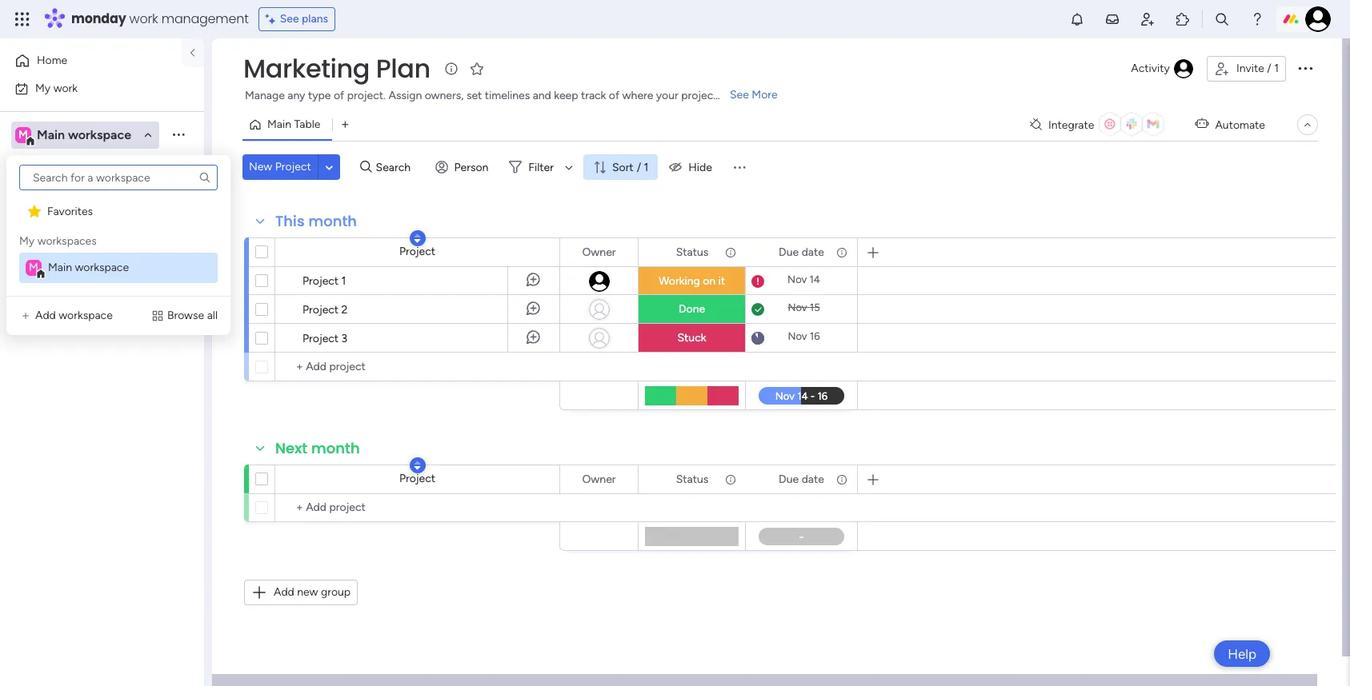 Task type: locate. For each thing, give the bounding box(es) containing it.
0 horizontal spatial of
[[334, 89, 344, 102]]

Due date field
[[775, 244, 829, 261], [775, 471, 829, 489]]

1 horizontal spatial service icon image
[[151, 310, 164, 323]]

list box
[[16, 165, 221, 283]]

0 vertical spatial my
[[35, 81, 51, 95]]

2 owner from the top
[[582, 473, 616, 486]]

0 horizontal spatial work
[[53, 81, 78, 95]]

2 date from the top
[[802, 473, 825, 486]]

2
[[342, 303, 348, 317]]

1 horizontal spatial see
[[730, 88, 749, 102]]

project down sort desc icon
[[399, 245, 436, 259]]

14
[[810, 274, 821, 286]]

due date for second due date field
[[779, 473, 825, 486]]

/ for sort
[[637, 161, 641, 174]]

1 horizontal spatial work
[[129, 10, 158, 28]]

nov left 14
[[788, 274, 807, 286]]

1 horizontal spatial plan
[[376, 50, 431, 86]]

of right track
[[609, 89, 620, 102]]

work for my
[[53, 81, 78, 95]]

month
[[309, 211, 357, 231], [311, 439, 360, 459]]

main for main table button
[[267, 118, 291, 131]]

inbox image
[[1105, 11, 1121, 27]]

service icon image inside browse all button
[[151, 310, 164, 323]]

due for second due date field
[[779, 473, 799, 486]]

3
[[342, 332, 348, 346]]

1 vertical spatial m
[[29, 261, 38, 275]]

due up nov 14
[[779, 245, 799, 259]]

0 vertical spatial owner field
[[578, 244, 620, 261]]

see inside button
[[280, 12, 299, 26]]

1 vertical spatial owner
[[582, 473, 616, 486]]

service icon image
[[19, 310, 32, 323], [151, 310, 164, 323]]

main inside button
[[267, 118, 291, 131]]

1 due from the top
[[779, 245, 799, 259]]

invite / 1
[[1237, 62, 1279, 75]]

workspace image up v2 star 2 icon
[[15, 126, 31, 144]]

1 vertical spatial month
[[311, 439, 360, 459]]

status field up working on it
[[672, 244, 713, 261]]

main workspace inside workspace selection element
[[37, 127, 131, 142]]

1 vertical spatial see
[[730, 88, 749, 102]]

0 vertical spatial due
[[779, 245, 799, 259]]

add
[[35, 309, 56, 323], [274, 586, 294, 600]]

0 horizontal spatial plan
[[90, 199, 111, 213]]

1 vertical spatial work
[[53, 81, 78, 95]]

see
[[280, 12, 299, 26], [730, 88, 749, 102]]

1 vertical spatial due date
[[779, 473, 825, 486]]

my for my workspaces
[[19, 235, 35, 248]]

notifications image
[[1070, 11, 1086, 27]]

0 vertical spatial due date
[[779, 245, 825, 259]]

new project button
[[243, 155, 318, 180]]

project right new
[[275, 160, 311, 174]]

it
[[719, 275, 725, 288]]

nov for 2
[[788, 302, 807, 314]]

0 horizontal spatial 1
[[342, 275, 346, 288]]

workspace inside button
[[59, 309, 113, 323]]

see left plans
[[280, 12, 299, 26]]

0 horizontal spatial see
[[280, 12, 299, 26]]

add inside add new group button
[[274, 586, 294, 600]]

marketing plan up type
[[243, 50, 431, 86]]

Next month field
[[271, 439, 364, 460]]

m inside workspace selection element
[[18, 128, 28, 141]]

my workspaces row
[[19, 227, 97, 250]]

+ Add project text field
[[283, 499, 552, 518]]

0 vertical spatial /
[[1268, 62, 1272, 75]]

1 owner from the top
[[582, 245, 616, 259]]

2 vertical spatial workspace
[[59, 309, 113, 323]]

my
[[35, 81, 51, 95], [19, 235, 35, 248]]

add for add new group
[[274, 586, 294, 600]]

status
[[676, 245, 709, 259], [676, 473, 709, 486]]

1 for invite / 1
[[1275, 62, 1279, 75]]

project down sort desc image
[[399, 472, 436, 486]]

workspace
[[68, 127, 131, 142], [75, 261, 129, 275], [59, 309, 113, 323]]

/ for invite
[[1268, 62, 1272, 75]]

m inside tree grid
[[29, 261, 38, 275]]

option
[[0, 191, 204, 195]]

due date
[[779, 245, 825, 259], [779, 473, 825, 486]]

1 vertical spatial due date field
[[775, 471, 829, 489]]

work down 'home'
[[53, 81, 78, 95]]

due date for 1st due date field from the top of the page
[[779, 245, 825, 259]]

2 vertical spatial 1
[[342, 275, 346, 288]]

2 of from the left
[[609, 89, 620, 102]]

marketing
[[243, 50, 370, 86], [38, 199, 88, 213]]

search image
[[199, 171, 211, 184]]

help
[[1228, 647, 1257, 663]]

0 vertical spatial main workspace
[[37, 127, 131, 142]]

see plans
[[280, 12, 328, 26]]

/ right sort
[[637, 161, 641, 174]]

owner for 1st owner field from the bottom of the page
[[582, 473, 616, 486]]

0 vertical spatial owner
[[582, 245, 616, 259]]

0 vertical spatial see
[[280, 12, 299, 26]]

1 vertical spatial nov
[[788, 302, 807, 314]]

0 vertical spatial add
[[35, 309, 56, 323]]

2 vertical spatial nov
[[788, 331, 808, 343]]

m
[[18, 128, 28, 141], [29, 261, 38, 275]]

month inside field
[[311, 439, 360, 459]]

new
[[297, 586, 318, 600]]

1 vertical spatial main workspace
[[48, 261, 129, 275]]

main left table at the top of page
[[267, 118, 291, 131]]

main for main workspace element
[[48, 261, 72, 275]]

1
[[1275, 62, 1279, 75], [644, 161, 649, 174], [342, 275, 346, 288]]

1 right invite on the right top of page
[[1275, 62, 1279, 75]]

column information image
[[725, 246, 737, 259], [836, 246, 849, 259], [836, 474, 849, 486]]

0 vertical spatial work
[[129, 10, 158, 28]]

browse all
[[167, 309, 218, 323]]

where
[[623, 89, 654, 102]]

1 inside button
[[1275, 62, 1279, 75]]

all
[[207, 309, 218, 323]]

project
[[275, 160, 311, 174], [399, 245, 436, 259], [303, 275, 339, 288], [303, 303, 339, 317], [303, 332, 339, 346], [399, 472, 436, 486]]

0 vertical spatial status field
[[672, 244, 713, 261]]

any
[[288, 89, 305, 102]]

This month field
[[271, 211, 361, 232]]

invite members image
[[1140, 11, 1156, 27]]

1 vertical spatial date
[[802, 473, 825, 486]]

of
[[334, 89, 344, 102], [609, 89, 620, 102]]

1 vertical spatial my
[[19, 235, 35, 248]]

1 horizontal spatial marketing
[[243, 50, 370, 86]]

my down 'home'
[[35, 81, 51, 95]]

see left more on the right top of the page
[[730, 88, 749, 102]]

hide button
[[663, 155, 722, 180]]

show board description image
[[442, 61, 461, 77]]

1 vertical spatial status
[[676, 473, 709, 486]]

/
[[1268, 62, 1272, 75], [637, 161, 641, 174]]

see more link
[[729, 87, 780, 103]]

1 horizontal spatial 1
[[644, 161, 649, 174]]

2 due from the top
[[779, 473, 799, 486]]

0 vertical spatial plan
[[376, 50, 431, 86]]

plan
[[376, 50, 431, 86], [90, 199, 111, 213]]

0 horizontal spatial marketing plan
[[38, 199, 111, 213]]

2 status field from the top
[[672, 471, 713, 489]]

due date right column information image
[[779, 473, 825, 486]]

main workspace inside tree grid
[[48, 261, 129, 275]]

my workspaces
[[19, 235, 97, 248]]

service icon image inside add workspace button
[[19, 310, 32, 323]]

1 date from the top
[[802, 245, 825, 259]]

manage any type of project. assign owners, set timelines and keep track of where your project stands.
[[245, 89, 756, 102]]

workspace up search in workspace 'field'
[[68, 127, 131, 142]]

workspace inside tree grid
[[75, 261, 129, 275]]

main workspace up search in workspace 'field'
[[37, 127, 131, 142]]

0 horizontal spatial /
[[637, 161, 641, 174]]

/ right invite on the right top of page
[[1268, 62, 1272, 75]]

tree grid
[[19, 197, 218, 283]]

1 vertical spatial add
[[274, 586, 294, 600]]

arrow down image
[[560, 158, 579, 177]]

project 1
[[303, 275, 346, 288]]

workspace image
[[15, 126, 31, 144], [26, 260, 42, 276]]

1 vertical spatial owner field
[[578, 471, 620, 489]]

owner
[[582, 245, 616, 259], [582, 473, 616, 486]]

automate
[[1216, 118, 1266, 132]]

0 horizontal spatial m
[[18, 128, 28, 141]]

due
[[779, 245, 799, 259], [779, 473, 799, 486]]

work inside 'button'
[[53, 81, 78, 95]]

date for second due date field
[[802, 473, 825, 486]]

2 due date field from the top
[[775, 471, 829, 489]]

my inside 'button'
[[35, 81, 51, 95]]

1 up 2
[[342, 275, 346, 288]]

main
[[267, 118, 291, 131], [37, 127, 65, 142], [48, 261, 72, 275]]

2 nov from the top
[[788, 302, 807, 314]]

1 due date from the top
[[779, 245, 825, 259]]

your
[[656, 89, 679, 102]]

0 horizontal spatial my
[[19, 235, 35, 248]]

due date up nov 14
[[779, 245, 825, 259]]

service icon image left browse
[[151, 310, 164, 323]]

marketing up any
[[243, 50, 370, 86]]

nov left 15
[[788, 302, 807, 314]]

add left new
[[274, 586, 294, 600]]

main down "my work" on the left top of the page
[[37, 127, 65, 142]]

0 vertical spatial 1
[[1275, 62, 1279, 75]]

1 vertical spatial marketing
[[38, 199, 88, 213]]

my inside row
[[19, 235, 35, 248]]

0 vertical spatial month
[[309, 211, 357, 231]]

status field left column information image
[[672, 471, 713, 489]]

workspaces
[[37, 235, 97, 248]]

1 vertical spatial /
[[637, 161, 641, 174]]

add inside add workspace button
[[35, 309, 56, 323]]

of right type
[[334, 89, 344, 102]]

tree grid containing favorites
[[19, 197, 218, 283]]

0 vertical spatial marketing
[[243, 50, 370, 86]]

0 vertical spatial marketing plan
[[243, 50, 431, 86]]

0 vertical spatial status
[[676, 245, 709, 259]]

my work button
[[10, 76, 172, 101]]

main workspace down workspaces
[[48, 261, 129, 275]]

new
[[249, 160, 272, 174]]

1 nov from the top
[[788, 274, 807, 286]]

2 owner field from the top
[[578, 471, 620, 489]]

main inside workspace selection element
[[37, 127, 65, 142]]

month right next
[[311, 439, 360, 459]]

main workspace
[[37, 127, 131, 142], [48, 261, 129, 275]]

workspace down main workspace element
[[59, 309, 113, 323]]

select product image
[[14, 11, 30, 27]]

0 horizontal spatial service icon image
[[19, 310, 32, 323]]

collapse board header image
[[1302, 118, 1315, 131]]

new project
[[249, 160, 311, 174]]

2 due date from the top
[[779, 473, 825, 486]]

plan up assign at the left top
[[376, 50, 431, 86]]

favorites element
[[19, 197, 218, 227]]

None search field
[[19, 165, 218, 191]]

1 vertical spatial status field
[[672, 471, 713, 489]]

work right monday
[[129, 10, 158, 28]]

0 vertical spatial workspace image
[[15, 126, 31, 144]]

owners,
[[425, 89, 464, 102]]

done
[[679, 303, 705, 316]]

1 due date field from the top
[[775, 244, 829, 261]]

1 horizontal spatial add
[[274, 586, 294, 600]]

marketing plan inside list box
[[38, 199, 111, 213]]

1 horizontal spatial /
[[1268, 62, 1272, 75]]

month inside field
[[309, 211, 357, 231]]

nov left "16"
[[788, 331, 808, 343]]

workspace down workspaces
[[75, 261, 129, 275]]

month right this
[[309, 211, 357, 231]]

column information image for 1st due date field from the top of the page
[[836, 246, 849, 259]]

browse
[[167, 309, 204, 323]]

work
[[129, 10, 158, 28], [53, 81, 78, 95]]

3 nov from the top
[[788, 331, 808, 343]]

Search for content search field
[[19, 165, 218, 191]]

1 vertical spatial due
[[779, 473, 799, 486]]

Marketing Plan field
[[239, 50, 435, 86]]

2 service icon image from the left
[[151, 310, 164, 323]]

0 vertical spatial due date field
[[775, 244, 829, 261]]

set
[[467, 89, 482, 102]]

1 vertical spatial plan
[[90, 199, 111, 213]]

my down v2 star 2 icon
[[19, 235, 35, 248]]

0 horizontal spatial marketing
[[38, 199, 88, 213]]

owner for 2nd owner field from the bottom of the page
[[582, 245, 616, 259]]

column information image
[[725, 474, 737, 486]]

working
[[659, 275, 700, 288]]

month for this month
[[309, 211, 357, 231]]

1 service icon image from the left
[[19, 310, 32, 323]]

workspace selection element
[[15, 125, 134, 146]]

due date field right column information image
[[775, 471, 829, 489]]

and
[[533, 89, 551, 102]]

marketing plan up workspaces
[[38, 199, 111, 213]]

see for see more
[[730, 88, 749, 102]]

1 vertical spatial workspace
[[75, 261, 129, 275]]

service icon image for browse all
[[151, 310, 164, 323]]

1 horizontal spatial my
[[35, 81, 51, 95]]

0 vertical spatial workspace
[[68, 127, 131, 142]]

help image
[[1250, 11, 1266, 27]]

0 vertical spatial m
[[18, 128, 28, 141]]

favorites
[[47, 205, 93, 219]]

nov 16
[[788, 331, 820, 343]]

1 right sort
[[644, 161, 649, 174]]

1 vertical spatial marketing plan
[[38, 199, 111, 213]]

marketing plan
[[243, 50, 431, 86], [38, 199, 111, 213]]

0 vertical spatial nov
[[788, 274, 807, 286]]

1 horizontal spatial m
[[29, 261, 38, 275]]

main workspace for workspace icon related to main workspace element
[[48, 261, 129, 275]]

see more
[[730, 88, 778, 102]]

2 horizontal spatial 1
[[1275, 62, 1279, 75]]

Owner field
[[578, 244, 620, 261], [578, 471, 620, 489]]

activity
[[1132, 62, 1170, 75]]

/ inside invite / 1 button
[[1268, 62, 1272, 75]]

table
[[294, 118, 321, 131]]

person button
[[429, 155, 498, 180]]

15
[[810, 302, 820, 314]]

project left 3
[[303, 332, 339, 346]]

nov
[[788, 274, 807, 286], [788, 302, 807, 314], [788, 331, 808, 343]]

dapulse integrations image
[[1030, 119, 1042, 131]]

due for 1st due date field from the top of the page
[[779, 245, 799, 259]]

status left column information image
[[676, 473, 709, 486]]

1 vertical spatial workspace image
[[26, 260, 42, 276]]

main table
[[267, 118, 321, 131]]

due right column information image
[[779, 473, 799, 486]]

1 vertical spatial 1
[[644, 161, 649, 174]]

marketing up my workspaces row on the left of page
[[38, 199, 88, 213]]

status up working on it
[[676, 245, 709, 259]]

0 vertical spatial date
[[802, 245, 825, 259]]

0 horizontal spatial add
[[35, 309, 56, 323]]

due date field up nov 14
[[775, 244, 829, 261]]

add down my workspaces
[[35, 309, 56, 323]]

plan down search for content search box
[[90, 199, 111, 213]]

main down my workspaces
[[48, 261, 72, 275]]

workspace image for main workspace element
[[26, 260, 42, 276]]

Status field
[[672, 244, 713, 261], [672, 471, 713, 489]]

1 horizontal spatial of
[[609, 89, 620, 102]]

sort / 1
[[612, 161, 649, 174]]

service icon image left 'add workspace'
[[19, 310, 32, 323]]

workspace image down my workspaces
[[26, 260, 42, 276]]

main inside tree grid
[[48, 261, 72, 275]]

main table button
[[243, 112, 333, 138]]



Task type: describe. For each thing, give the bounding box(es) containing it.
1 owner field from the top
[[578, 244, 620, 261]]

filter
[[529, 161, 554, 174]]

this
[[275, 211, 305, 231]]

keep
[[554, 89, 578, 102]]

my work
[[35, 81, 78, 95]]

16
[[810, 331, 820, 343]]

management
[[162, 10, 249, 28]]

1 status from the top
[[676, 245, 709, 259]]

project
[[681, 89, 718, 102]]

v2 search image
[[360, 158, 372, 176]]

main for workspace selection element
[[37, 127, 65, 142]]

column information image for first status field from the top
[[725, 246, 737, 259]]

workspace for workspace selection element
[[68, 127, 131, 142]]

my for my work
[[35, 81, 51, 95]]

main workspace for workspace selection element workspace icon
[[37, 127, 131, 142]]

workspace image for workspace selection element
[[15, 126, 31, 144]]

project up project 2 on the left
[[303, 275, 339, 288]]

v2 done deadline image
[[752, 302, 765, 317]]

sort desc image
[[414, 460, 421, 472]]

add to favorites image
[[469, 60, 485, 76]]

person
[[454, 161, 489, 174]]

workspace options image
[[171, 127, 187, 143]]

service icon image for add workspace
[[19, 310, 32, 323]]

2 status from the top
[[676, 473, 709, 486]]

see for see plans
[[280, 12, 299, 26]]

filter button
[[503, 155, 579, 180]]

manage
[[245, 89, 285, 102]]

browse all button
[[145, 303, 224, 329]]

add new group
[[274, 586, 351, 600]]

month for next month
[[311, 439, 360, 459]]

more
[[752, 88, 778, 102]]

track
[[581, 89, 606, 102]]

add for add workspace
[[35, 309, 56, 323]]

m for workspace icon related to main workspace element
[[29, 261, 38, 275]]

v2 overdue deadline image
[[752, 274, 765, 289]]

plan inside list box
[[90, 199, 111, 213]]

hide
[[689, 161, 713, 174]]

angle down image
[[325, 161, 333, 173]]

next
[[275, 439, 308, 459]]

Search in workspace field
[[34, 160, 134, 179]]

add new group button
[[244, 580, 358, 606]]

nov 14
[[788, 274, 821, 286]]

add workspace button
[[13, 303, 119, 329]]

project.
[[347, 89, 386, 102]]

on
[[703, 275, 716, 288]]

plans
[[302, 12, 328, 26]]

1 for sort / 1
[[644, 161, 649, 174]]

v2 star 2 image
[[28, 204, 41, 219]]

1 status field from the top
[[672, 244, 713, 261]]

next month
[[275, 439, 360, 459]]

1 horizontal spatial marketing plan
[[243, 50, 431, 86]]

list box containing favorites
[[16, 165, 221, 283]]

invite / 1 button
[[1207, 56, 1287, 82]]

invite
[[1237, 62, 1265, 75]]

workspace for main workspace element
[[75, 261, 129, 275]]

1 of from the left
[[334, 89, 344, 102]]

group
[[321, 586, 351, 600]]

project inside button
[[275, 160, 311, 174]]

menu image
[[732, 159, 748, 175]]

integrate
[[1049, 118, 1095, 132]]

monday
[[71, 10, 126, 28]]

see plans button
[[258, 7, 336, 31]]

marketing inside list box
[[38, 199, 88, 213]]

date for 1st due date field from the top of the page
[[802, 245, 825, 259]]

add view image
[[342, 119, 349, 131]]

help button
[[1215, 641, 1271, 668]]

home
[[37, 54, 67, 67]]

nov 15
[[788, 302, 820, 314]]

autopilot image
[[1196, 114, 1209, 134]]

options image
[[1296, 58, 1315, 77]]

search everything image
[[1215, 11, 1231, 27]]

sort
[[612, 161, 634, 174]]

+ Add project text field
[[283, 358, 552, 377]]

apps image
[[1175, 11, 1191, 27]]

add workspace
[[35, 309, 113, 323]]

home button
[[10, 48, 172, 74]]

column information image for second due date field
[[836, 474, 849, 486]]

marketing plan list box
[[0, 189, 204, 436]]

m for workspace selection element workspace icon
[[18, 128, 28, 141]]

working on it
[[659, 275, 725, 288]]

main workspace element
[[19, 253, 218, 283]]

activity button
[[1125, 56, 1201, 82]]

work for monday
[[129, 10, 158, 28]]

assign
[[389, 89, 422, 102]]

this month
[[275, 211, 357, 231]]

monday work management
[[71, 10, 249, 28]]

Search field
[[372, 156, 420, 179]]

nov for 1
[[788, 274, 807, 286]]

project 2
[[303, 303, 348, 317]]

stands.
[[721, 89, 756, 102]]

type
[[308, 89, 331, 102]]

james peterson image
[[1306, 6, 1331, 32]]

stuck
[[678, 331, 707, 345]]

sort desc image
[[414, 233, 421, 244]]

project 3
[[303, 332, 348, 346]]

project left 2
[[303, 303, 339, 317]]

timelines
[[485, 89, 530, 102]]



Task type: vqa. For each thing, say whether or not it's contained in the screenshot.
the topmost Project Planning
no



